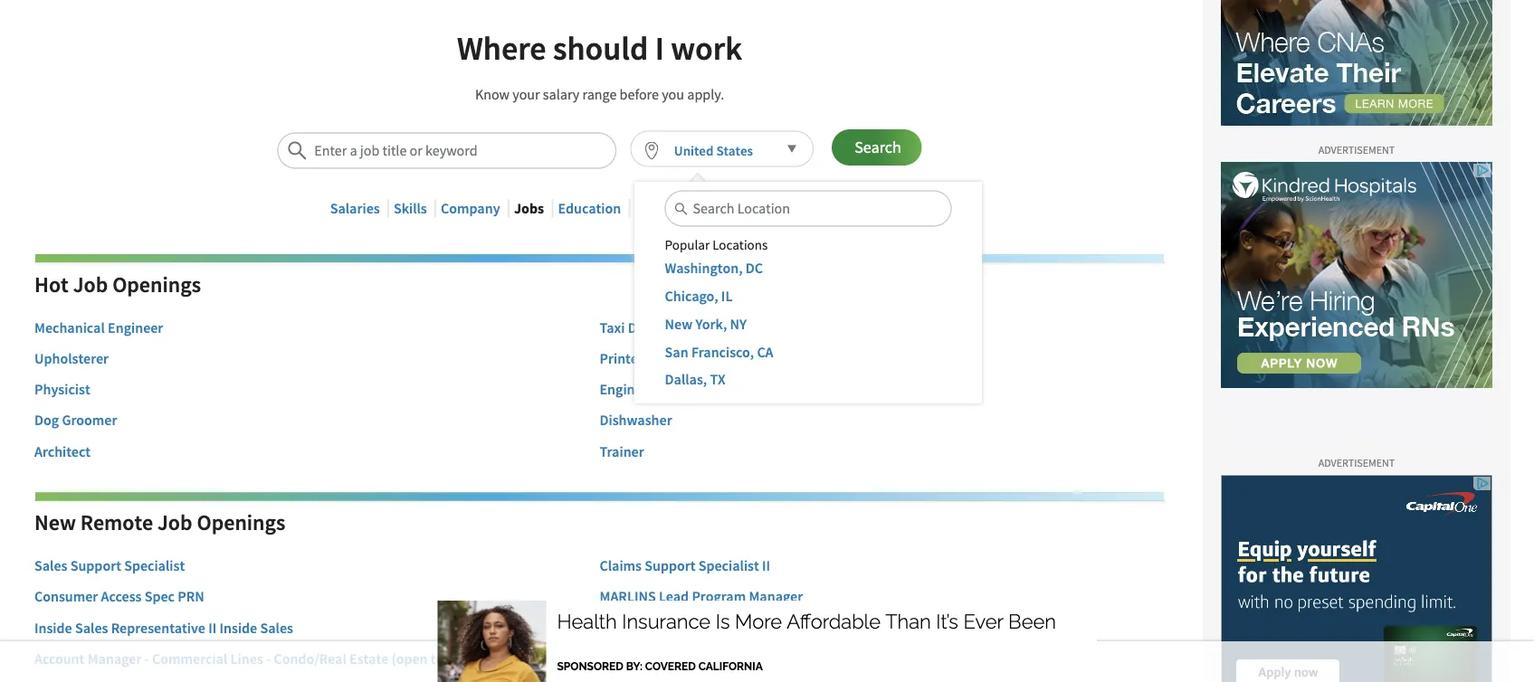 Task type: describe. For each thing, give the bounding box(es) containing it.
0 vertical spatial manager
[[749, 588, 803, 606]]

tx
[[710, 371, 726, 389]]

marlins lead program manager
[[600, 588, 803, 606]]

search button
[[832, 129, 922, 165]]

associate
[[600, 650, 659, 668]]

dishwasher link
[[600, 412, 672, 430]]

field service manager link
[[600, 619, 736, 637]]

to
[[431, 650, 444, 668]]

dog groomer link
[[34, 412, 117, 430]]

1 vertical spatial engineer
[[600, 381, 655, 399]]

hot job openings
[[34, 271, 201, 298]]

before
[[620, 85, 659, 104]]

(hybrid)
[[879, 650, 931, 668]]

0 vertical spatial job
[[73, 271, 108, 298]]

upholsterer
[[34, 350, 109, 368]]

0 vertical spatial openings
[[112, 271, 201, 298]]

taxi driver
[[600, 319, 666, 337]]

washington,
[[665, 259, 743, 277]]

service
[[633, 619, 679, 637]]

washington, dc link
[[665, 259, 763, 277]]

ny
[[730, 315, 747, 333]]

cost of living link
[[700, 200, 784, 218]]

physicist
[[34, 381, 90, 399]]

popular
[[665, 236, 710, 254]]

commercial
[[152, 650, 228, 668]]

inside sales representative ii inside sales link
[[34, 619, 293, 637]]

jobs
[[514, 200, 544, 218]]

consumer access spec prn link
[[34, 588, 204, 606]]

il
[[721, 287, 733, 305]]

analyst
[[736, 650, 782, 668]]

new remote job openings
[[34, 509, 286, 537]]

prn
[[178, 588, 204, 606]]

search image
[[674, 202, 689, 216]]

1 horizontal spatial job
[[158, 509, 192, 537]]

1 inside from the left
[[34, 619, 72, 637]]

salaries link
[[330, 200, 380, 218]]

i
[[655, 27, 664, 69]]

printer
[[600, 350, 644, 368]]

and
[[785, 650, 809, 668]]

washington, dc
[[665, 259, 763, 277]]

inside sales representative ii inside sales
[[34, 619, 293, 637]]

consumer access spec prn
[[34, 588, 204, 606]]

popular locations
[[665, 236, 768, 254]]

dallas, tx link
[[665, 371, 726, 389]]

apply.
[[687, 85, 724, 104]]

support for claims
[[645, 557, 696, 575]]

condo/real
[[274, 650, 347, 668]]

should
[[553, 27, 649, 69]]

where should i work
[[457, 27, 742, 69]]

architect link
[[34, 443, 91, 461]]

access
[[101, 588, 142, 606]]

education
[[558, 200, 621, 218]]

range
[[583, 85, 617, 104]]

taxi
[[600, 319, 625, 337]]

know your salary range before you apply.
[[475, 85, 724, 104]]

2 advertisement from the top
[[1319, 456, 1395, 470]]

fl)
[[516, 650, 535, 668]]

developer
[[812, 650, 876, 668]]

locations
[[713, 236, 768, 254]]

Enter a job title or keyword search field
[[277, 133, 617, 169]]

benefits link
[[635, 200, 686, 218]]

application
[[662, 650, 733, 668]]

know
[[475, 85, 510, 104]]

salaries
[[330, 200, 380, 218]]

consumer
[[34, 588, 98, 606]]

2 horizontal spatial sales
[[260, 619, 293, 637]]

0 horizontal spatial engineer
[[108, 319, 163, 337]]

san francisco, ca
[[665, 343, 774, 361]]

1 advertisement from the top
[[1319, 143, 1395, 157]]

taxi driver link
[[600, 319, 666, 337]]

of
[[731, 200, 743, 218]]

ca
[[757, 343, 774, 361]]

cost
[[700, 200, 728, 218]]

associate application analyst and developer (hybrid)
[[600, 650, 931, 668]]

2 inside from the left
[[220, 619, 257, 637]]

account
[[34, 650, 85, 668]]

specialist for sales support specialist
[[124, 557, 185, 575]]

program
[[692, 588, 746, 606]]

skills
[[394, 200, 427, 218]]

mechanical engineer
[[34, 319, 163, 337]]

states
[[717, 142, 753, 159]]

san francisco, ca link
[[665, 343, 774, 361]]

dishwasher
[[600, 412, 672, 430]]

0 horizontal spatial manager
[[87, 650, 142, 668]]

claims support specialist ii link
[[600, 557, 771, 575]]



Task type: vqa. For each thing, say whether or not it's contained in the screenshot.
representative
yes



Task type: locate. For each thing, give the bounding box(es) containing it.
manager down marlins lead program manager
[[682, 619, 736, 637]]

2 vertical spatial manager
[[87, 650, 142, 668]]

engineer down printer
[[600, 381, 655, 399]]

chicago,
[[665, 287, 718, 305]]

0 horizontal spatial job
[[73, 271, 108, 298]]

0 horizontal spatial inside
[[34, 619, 72, 637]]

mechanical engineer link
[[34, 319, 163, 337]]

united states
[[674, 142, 753, 159]]

united states button
[[631, 131, 814, 167]]

1 horizontal spatial specialist
[[699, 557, 759, 575]]

new up san
[[665, 315, 693, 333]]

chicago, il
[[665, 287, 733, 305]]

field service manager
[[600, 619, 736, 637]]

manager
[[749, 588, 803, 606], [682, 619, 736, 637], [87, 650, 142, 668]]

triangle down image
[[780, 137, 804, 161]]

lead
[[659, 588, 689, 606]]

support
[[70, 557, 121, 575], [645, 557, 696, 575]]

field
[[600, 619, 630, 637]]

hot
[[34, 271, 69, 298]]

inside up the account
[[34, 619, 72, 637]]

openings up prn
[[197, 509, 286, 537]]

0 horizontal spatial sales
[[34, 557, 67, 575]]

ii for representative
[[208, 619, 217, 637]]

manager right program
[[749, 588, 803, 606]]

ii
[[762, 557, 771, 575], [208, 619, 217, 637]]

1 support from the left
[[70, 557, 121, 575]]

Search Location search field
[[665, 191, 952, 227]]

physicist link
[[34, 381, 90, 399]]

1 vertical spatial job
[[158, 509, 192, 537]]

search image
[[286, 140, 308, 162]]

dallas,
[[665, 371, 707, 389]]

1 vertical spatial openings
[[197, 509, 286, 537]]

support for sales
[[70, 557, 121, 575]]

ii up the marlins lead program manager link
[[762, 557, 771, 575]]

skills link
[[394, 200, 427, 218]]

specialist up spec at the bottom left
[[124, 557, 185, 575]]

engineer
[[108, 319, 163, 337], [600, 381, 655, 399]]

marlins lead program manager link
[[600, 588, 803, 606]]

1 horizontal spatial manager
[[682, 619, 736, 637]]

0 horizontal spatial new
[[34, 509, 76, 537]]

claims
[[600, 557, 642, 575]]

specialist for claims support specialist ii
[[699, 557, 759, 575]]

where
[[457, 27, 546, 69]]

company link
[[441, 200, 500, 218]]

1 vertical spatial advertisement
[[1319, 456, 1395, 470]]

trainer link
[[600, 443, 644, 461]]

1 horizontal spatial support
[[645, 557, 696, 575]]

driver
[[628, 319, 666, 337]]

None search field
[[277, 133, 617, 169], [665, 191, 952, 227], [277, 133, 617, 169], [665, 191, 952, 227]]

2 specialist from the left
[[699, 557, 759, 575]]

0 horizontal spatial specialist
[[124, 557, 185, 575]]

job right remote
[[158, 509, 192, 537]]

1 specialist from the left
[[124, 557, 185, 575]]

1 vertical spatial manager
[[682, 619, 736, 637]]

1 horizontal spatial inside
[[220, 619, 257, 637]]

new york, ny link
[[665, 315, 747, 333]]

new for new remote job openings
[[34, 509, 76, 537]]

0 horizontal spatial ii
[[208, 619, 217, 637]]

dallas, tx
[[665, 371, 726, 389]]

claims support specialist ii
[[600, 557, 771, 575]]

1 vertical spatial ii
[[208, 619, 217, 637]]

sales up consumer
[[34, 557, 67, 575]]

2 horizontal spatial manager
[[749, 588, 803, 606]]

0 horizontal spatial -
[[145, 650, 149, 668]]

spec
[[145, 588, 175, 606]]

education link
[[558, 200, 621, 218]]

0 vertical spatial ii
[[762, 557, 771, 575]]

san
[[665, 343, 689, 361]]

company
[[441, 200, 500, 218]]

estate
[[350, 650, 389, 668]]

sales support specialist
[[34, 557, 185, 575]]

sales down consumer
[[75, 619, 108, 637]]

new left remote
[[34, 509, 76, 537]]

chicago, il link
[[665, 287, 733, 305]]

living
[[746, 200, 784, 218]]

for
[[495, 650, 513, 668]]

2 - from the left
[[266, 650, 271, 668]]

sales support specialist link
[[34, 557, 185, 575]]

1 horizontal spatial new
[[665, 315, 693, 333]]

1 horizontal spatial sales
[[75, 619, 108, 637]]

specialist up program
[[699, 557, 759, 575]]

0 vertical spatial engineer
[[108, 319, 163, 337]]

representative
[[111, 619, 205, 637]]

- right lines
[[266, 650, 271, 668]]

sales
[[34, 557, 67, 575], [75, 619, 108, 637], [260, 619, 293, 637]]

salary
[[543, 85, 580, 104]]

openings up the mechanical engineer link
[[112, 271, 201, 298]]

engineer link
[[600, 381, 655, 399]]

1 horizontal spatial -
[[266, 650, 271, 668]]

you
[[662, 85, 684, 104]]

work
[[671, 27, 742, 69]]

benefits
[[635, 200, 686, 218]]

1 vertical spatial new
[[34, 509, 76, 537]]

architect
[[34, 443, 91, 461]]

sales up account manager - commercial lines - condo/real estate (open to remote for fl)
[[260, 619, 293, 637]]

united
[[674, 142, 714, 159]]

2 support from the left
[[645, 557, 696, 575]]

dog groomer
[[34, 412, 117, 430]]

ii for specialist
[[762, 557, 771, 575]]

york,
[[696, 315, 727, 333]]

your
[[513, 85, 540, 104]]

trainer
[[600, 443, 644, 461]]

0 horizontal spatial support
[[70, 557, 121, 575]]

inside up lines
[[220, 619, 257, 637]]

1 horizontal spatial engineer
[[600, 381, 655, 399]]

support up lead on the bottom of the page
[[645, 557, 696, 575]]

ii up "commercial"
[[208, 619, 217, 637]]

engineer down hot job openings
[[108, 319, 163, 337]]

associate application analyst and developer (hybrid) link
[[600, 650, 931, 668]]

new york, ny
[[665, 315, 747, 333]]

dog
[[34, 412, 59, 430]]

- down representative
[[145, 650, 149, 668]]

account manager - commercial lines - condo/real estate (open to remote for fl) link
[[34, 650, 535, 668]]

job right hot
[[73, 271, 108, 298]]

advertisement region
[[1221, 0, 1493, 126], [1221, 162, 1493, 388], [1221, 475, 1493, 683], [438, 601, 1097, 683]]

1 horizontal spatial ii
[[762, 557, 771, 575]]

account manager - commercial lines - condo/real estate (open to remote for fl)
[[34, 650, 535, 668]]

0 vertical spatial new
[[665, 315, 693, 333]]

groomer
[[62, 412, 117, 430]]

0 vertical spatial advertisement
[[1319, 143, 1395, 157]]

support up consumer access spec prn link
[[70, 557, 121, 575]]

new for new york, ny
[[665, 315, 693, 333]]

printer link
[[600, 350, 644, 368]]

manager down representative
[[87, 650, 142, 668]]

(open
[[392, 650, 428, 668]]

mechanical
[[34, 319, 105, 337]]

remote
[[80, 509, 153, 537]]

1 - from the left
[[145, 650, 149, 668]]

cost of living
[[700, 200, 784, 218]]



